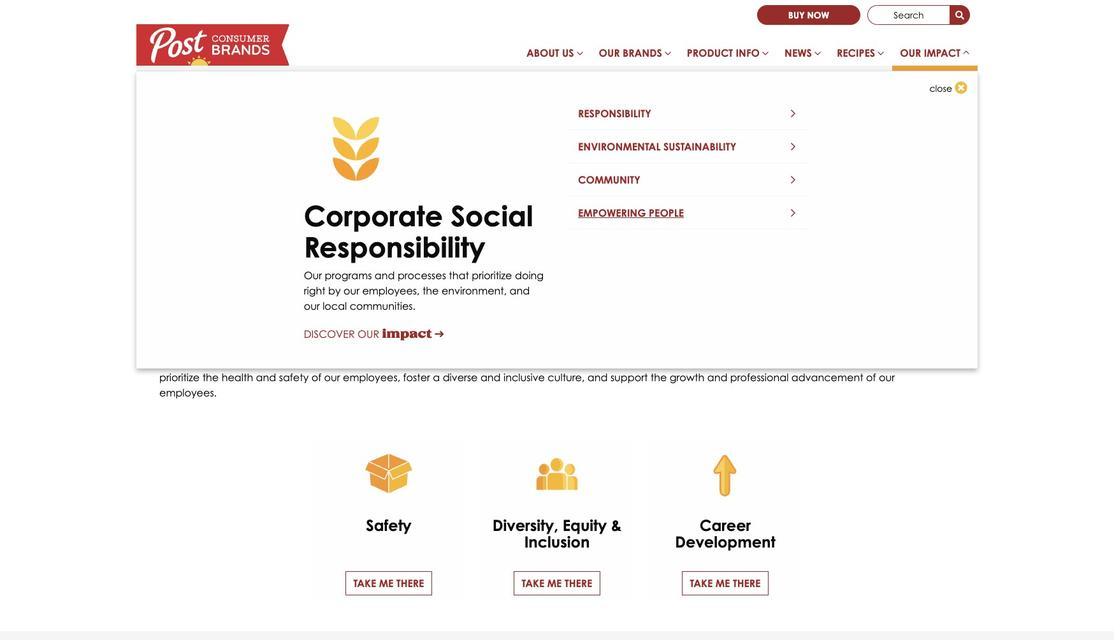 Task type: vqa. For each thing, say whether or not it's contained in the screenshot.
the bottommost 'HRS'
no



Task type: describe. For each thing, give the bounding box(es) containing it.
search image
[[956, 11, 965, 20]]

the left success on the bottom left of the page
[[388, 356, 404, 369]]

policies
[[782, 356, 819, 369]]

&
[[611, 516, 622, 535]]

equitable,
[[340, 218, 391, 231]]

and up success.
[[394, 218, 414, 231]]

employees, inside corporate social responsibility our programs and processes that prioritize doing right by our employees, the environment, and our local communities.
[[362, 285, 420, 297]]

menu item inside corporate social responsibility menu item
[[557, 97, 821, 343]]

our brands
[[599, 47, 662, 59]]

empowering employees at post
[[167, 99, 525, 193]]

inclusive inside to prioritize employee health and safety, foster a diverse, equitable, and inclusive culture, and provide opportunities for development and success.
[[417, 218, 458, 231]]

doing
[[515, 269, 544, 282]]

processes
[[398, 269, 446, 282]]

the right it on the bottom
[[542, 356, 558, 369]]

empowering people link
[[568, 196, 811, 230]]

the inside corporate social responsibility our programs and processes that prioritize doing right by our employees, the environment, and our local communities.
[[423, 285, 439, 297]]

business,
[[479, 356, 522, 369]]

our right by
[[344, 285, 360, 297]]

2 is from the left
[[533, 356, 539, 369]]

a inside our commitment to our people empowering our employees is not only vital to the success of our business, it is the right thing to do. discover the programs and policies we have in place that prioritize the health and safety of our employees, foster a diverse and inclusive culture, and support the growth and professional advancement of our employees.
[[433, 371, 440, 384]]

take me there button for diversity, equity & inclusion
[[514, 571, 601, 595]]

employees, inside our commitment to our people empowering our employees is not only vital to the success of our business, it is the right thing to do. discover the programs and policies we have in place that prioritize the health and safety of our employees, foster a diverse and inclusive culture, and support the growth and professional advancement of our employees.
[[343, 371, 401, 384]]

news link
[[777, 40, 830, 71]]

employees
[[167, 144, 383, 193]]

long arrow right image
[[435, 330, 444, 340]]

growth
[[670, 371, 705, 384]]

our for impact
[[901, 47, 922, 59]]

success.
[[384, 233, 425, 246]]

our up diverse
[[460, 356, 476, 369]]

prioritize inside corporate social responsibility our programs and processes that prioritize doing right by our employees, the environment, and our local communities.
[[472, 269, 512, 282]]

us
[[562, 47, 574, 59]]

responsibility link
[[568, 97, 811, 130]]

2 horizontal spatial of
[[867, 371, 876, 384]]

prioritize inside to prioritize employee health and safety, foster a diverse, equitable, and inclusive culture, and provide opportunities for development and success.
[[407, 203, 448, 215]]

our brands link
[[591, 40, 680, 71]]

environmental sustainability
[[578, 140, 737, 153]]

corporate social responsibility menu item
[[136, 40, 978, 369]]

buy
[[789, 10, 805, 20]]

culture, inside our commitment to our people empowering our employees is not only vital to the success of our business, it is the right thing to do. discover the programs and policies we have in place that prioritize the health and safety of our employees, foster a diverse and inclusive culture, and support the growth and professional advancement of our employees.
[[548, 371, 585, 384]]

development
[[291, 233, 358, 246]]

our inside the discover our impact
[[358, 328, 379, 341]]

there for career development
[[733, 577, 761, 590]]

impact
[[382, 327, 432, 341]]

diversity,
[[493, 516, 559, 535]]

our impact menu for our impact
[[136, 71, 978, 369]]

corporate social responsibility our programs and processes that prioritize doing right by our employees, the environment, and our local communities.
[[304, 199, 544, 313]]

community
[[578, 173, 641, 186]]

me for career development
[[716, 577, 730, 590]]

info
[[736, 47, 760, 59]]

provide
[[167, 233, 205, 246]]

there for diversity, equity & inclusion
[[565, 577, 593, 590]]

our impact link
[[893, 40, 978, 71]]

place
[[880, 356, 909, 369]]

our left employees
[[224, 356, 240, 369]]

me for diversity, equity & inclusion
[[548, 577, 562, 590]]

equity
[[563, 516, 607, 535]]

diversity, equity & inclusion
[[493, 516, 622, 552]]

success
[[407, 356, 445, 369]]

brands inside learn about efforts at post consumer brands ®
[[353, 203, 386, 215]]

post consumer brands image
[[136, 24, 289, 66]]

at inside learn about efforts at post consumer brands ®
[[263, 203, 274, 215]]

take me there for diversity, equity & inclusion
[[522, 577, 593, 590]]

environmental
[[578, 140, 661, 153]]

environmental sustainability link
[[568, 130, 811, 163]]

empowering for employees
[[167, 99, 413, 149]]

right inside corporate social responsibility our programs and processes that prioritize doing right by our employees, the environment, and our local communities.
[[304, 285, 326, 297]]

our down the only
[[324, 371, 340, 384]]

a yellow icon showing three people image
[[481, 441, 634, 507]]

diverse
[[443, 371, 478, 384]]

and down about
[[201, 218, 222, 231]]

empowering for people
[[578, 207, 646, 219]]

career development
[[675, 516, 776, 552]]

our up diverse
[[436, 317, 485, 351]]

diverse,
[[299, 218, 337, 231]]

employees.
[[159, 387, 217, 399]]

our inside corporate social responsibility our programs and processes that prioritize doing right by our employees, the environment, and our local communities.
[[304, 269, 322, 282]]

buy now
[[789, 10, 830, 20]]

we
[[822, 356, 837, 369]]

our down place
[[879, 371, 895, 384]]

take me there button for safety
[[345, 571, 433, 595]]

environment,
[[442, 285, 507, 297]]

sustainability
[[664, 140, 737, 153]]

and up communities.
[[375, 269, 395, 282]]

support
[[611, 371, 648, 384]]

it
[[525, 356, 530, 369]]

for
[[275, 233, 288, 246]]

prioritize inside our commitment to our people empowering our employees is not only vital to the success of our business, it is the right thing to do. discover the programs and policies we have in place that prioritize the health and safety of our employees, foster a diverse and inclusive culture, and support the growth and professional advancement of our employees.
[[159, 371, 200, 384]]

0 horizontal spatial of
[[312, 371, 322, 384]]

1 horizontal spatial of
[[447, 356, 457, 369]]

times circle image
[[955, 82, 968, 95]]

our left local
[[304, 300, 320, 313]]

buy now link
[[757, 5, 861, 25]]

upward facing arrow. image
[[649, 441, 802, 507]]

and down equitable,
[[361, 233, 381, 246]]

social
[[451, 199, 533, 233]]

foster inside our commitment to our people empowering our employees is not only vital to the success of our business, it is the right thing to do. discover the programs and policies we have in place that prioritize the health and safety of our employees, foster a diverse and inclusive culture, and support the growth and professional advancement of our employees.
[[403, 371, 430, 384]]

do.
[[626, 356, 642, 369]]

impact
[[924, 47, 961, 59]]

career
[[700, 516, 751, 535]]

right inside our commitment to our people empowering our employees is not only vital to the success of our business, it is the right thing to do. discover the programs and policies we have in place that prioritize the health and safety of our employees, foster a diverse and inclusive culture, and support the growth and professional advancement of our employees.
[[561, 356, 583, 369]]

vital
[[352, 356, 372, 369]]

and down business,
[[481, 371, 501, 384]]

only
[[328, 356, 349, 369]]

inclusive inside our commitment to our people empowering our employees is not only vital to the success of our business, it is the right thing to do. discover the programs and policies we have in place that prioritize the health and safety of our employees, foster a diverse and inclusive culture, and support the growth and professional advancement of our employees.
[[504, 371, 545, 384]]

and down employees
[[256, 371, 276, 384]]

have
[[840, 356, 866, 369]]

inclusion
[[525, 533, 590, 552]]

to prioritize employee health and safety, foster a diverse, equitable, and inclusive culture, and provide opportunities for development and success.
[[167, 203, 521, 246]]

learn about efforts at post consumer brands ®
[[167, 201, 392, 215]]

advancement
[[792, 371, 864, 384]]

responsibility inside corporate social responsibility our programs and processes that prioritize doing right by our employees, the environment, and our local communities.
[[304, 230, 486, 264]]

not
[[309, 356, 326, 369]]

to left do.
[[613, 356, 623, 369]]



Task type: locate. For each thing, give the bounding box(es) containing it.
a down success on the bottom left of the page
[[433, 371, 440, 384]]

our inside our brands link
[[599, 47, 620, 59]]

0 horizontal spatial take
[[354, 577, 376, 590]]

our impact
[[901, 47, 961, 59]]

our up vital
[[358, 328, 379, 341]]

discover inside the discover our impact
[[304, 328, 355, 341]]

culture, down employee
[[461, 218, 498, 231]]

0 horizontal spatial that
[[449, 269, 469, 282]]

2 take me there from the left
[[522, 577, 593, 590]]

1 take me there from the left
[[354, 577, 424, 590]]

product
[[687, 47, 733, 59]]

there
[[397, 577, 424, 590], [565, 577, 593, 590], [733, 577, 761, 590]]

the up employees. in the bottom of the page
[[203, 371, 219, 384]]

communities.
[[350, 300, 416, 313]]

there down inclusion at the bottom of page
[[565, 577, 593, 590]]

people down community link
[[649, 207, 684, 219]]

professional
[[731, 371, 789, 384]]

0 horizontal spatial programs
[[325, 269, 372, 282]]

1 horizontal spatial that
[[912, 356, 932, 369]]

1 horizontal spatial right
[[561, 356, 583, 369]]

corporate
[[304, 199, 443, 233]]

and up professional
[[759, 356, 780, 369]]

2 horizontal spatial there
[[733, 577, 761, 590]]

to inside to prioritize employee health and safety, foster a diverse, equitable, and inclusive culture, and provide opportunities for development and success.
[[394, 203, 405, 215]]

foster
[[260, 218, 287, 231], [403, 371, 430, 384]]

1 horizontal spatial inclusive
[[504, 371, 545, 384]]

post up employee
[[445, 144, 525, 193]]

0 vertical spatial empowering
[[167, 99, 413, 149]]

0 vertical spatial employees,
[[362, 285, 420, 297]]

3 there from the left
[[733, 577, 761, 590]]

prioritize up success.
[[407, 203, 448, 215]]

0 vertical spatial right
[[304, 285, 326, 297]]

right
[[304, 285, 326, 297], [561, 356, 583, 369]]

brands inside corporate social responsibility menu
[[623, 47, 662, 59]]

take for career development
[[690, 577, 713, 590]]

post inside empowering employees at post
[[445, 144, 525, 193]]

inclusive up success.
[[417, 218, 458, 231]]

efforts
[[231, 203, 260, 215]]

empowering inside our commitment to our people empowering our employees is not only vital to the success of our business, it is the right thing to do. discover the programs and policies we have in place that prioritize the health and safety of our employees, foster a diverse and inclusive culture, and support the growth and professional advancement of our employees.
[[159, 356, 221, 369]]

2 me from the left
[[548, 577, 562, 590]]

1 take me there button from the left
[[345, 571, 433, 595]]

consumer
[[299, 203, 350, 215]]

me down safety
[[379, 577, 394, 590]]

health down learn at the left top of page
[[167, 218, 199, 231]]

and down doing
[[510, 285, 530, 297]]

1 horizontal spatial prioritize
[[407, 203, 448, 215]]

that inside corporate social responsibility our programs and processes that prioritize doing right by our employees, the environment, and our local communities.
[[449, 269, 469, 282]]

take me there button for career development
[[682, 571, 769, 595]]

1 horizontal spatial health
[[222, 371, 253, 384]]

at right efforts
[[263, 203, 274, 215]]

our inside our impact link
[[901, 47, 922, 59]]

our left impact
[[901, 47, 922, 59]]

take for diversity, equity & inclusion
[[522, 577, 545, 590]]

1 horizontal spatial foster
[[403, 371, 430, 384]]

by
[[328, 285, 341, 297]]

there down development
[[733, 577, 761, 590]]

discover
[[304, 328, 355, 341], [645, 356, 688, 369]]

thing
[[585, 356, 610, 369]]

responsibility
[[578, 107, 652, 120], [304, 230, 486, 264]]

0 vertical spatial brands
[[623, 47, 662, 59]]

inclusive
[[417, 218, 458, 231], [504, 371, 545, 384]]

that
[[449, 269, 469, 282], [912, 356, 932, 369]]

our impact menu containing environmental sustainability
[[560, 130, 818, 235]]

1 vertical spatial health
[[222, 371, 253, 384]]

in
[[868, 356, 877, 369]]

right left thing
[[561, 356, 583, 369]]

0 horizontal spatial right
[[304, 285, 326, 297]]

a box image
[[312, 441, 465, 507]]

1 vertical spatial programs
[[709, 356, 757, 369]]

a inside to prioritize employee health and safety, foster a diverse, equitable, and inclusive culture, and provide opportunities for development and success.
[[290, 218, 297, 231]]

0 horizontal spatial discover
[[304, 328, 355, 341]]

2 horizontal spatial take
[[690, 577, 713, 590]]

post inside learn about efforts at post consumer brands ®
[[276, 203, 296, 215]]

health inside our commitment to our people empowering our employees is not only vital to the success of our business, it is the right thing to do. discover the programs and policies we have in place that prioritize the health and safety of our employees, foster a diverse and inclusive culture, and support the growth and professional advancement of our employees.
[[222, 371, 253, 384]]

take me there button down inclusion at the bottom of page
[[514, 571, 601, 595]]

0 horizontal spatial health
[[167, 218, 199, 231]]

take down development
[[690, 577, 713, 590]]

the left growth
[[651, 371, 667, 384]]

0 horizontal spatial there
[[397, 577, 424, 590]]

2 there from the left
[[565, 577, 593, 590]]

inclusive down it on the bottom
[[504, 371, 545, 384]]

the
[[423, 285, 439, 297], [388, 356, 404, 369], [542, 356, 558, 369], [690, 356, 707, 369], [203, 371, 219, 384], [651, 371, 667, 384]]

0 vertical spatial culture,
[[461, 218, 498, 231]]

our for brands
[[599, 47, 620, 59]]

1 vertical spatial post
[[276, 203, 296, 215]]

1 there from the left
[[397, 577, 424, 590]]

there down safety
[[397, 577, 424, 590]]

take me there for safety
[[354, 577, 424, 590]]

0 horizontal spatial culture,
[[461, 218, 498, 231]]

None search field
[[868, 5, 971, 25]]

1 vertical spatial inclusive
[[504, 371, 545, 384]]

1 horizontal spatial take me there
[[522, 577, 593, 590]]

1 vertical spatial a
[[433, 371, 440, 384]]

and down thing
[[588, 371, 608, 384]]

buy now menu item
[[757, 5, 861, 25]]

the up growth
[[690, 356, 707, 369]]

commitment
[[217, 317, 394, 351]]

is
[[300, 356, 306, 369], [533, 356, 539, 369]]

that up environment,
[[449, 269, 469, 282]]

of down not
[[312, 371, 322, 384]]

2 horizontal spatial prioritize
[[472, 269, 512, 282]]

opportunities
[[208, 233, 272, 246]]

employees
[[243, 356, 298, 369]]

now
[[808, 10, 830, 20]]

2 take me there button from the left
[[514, 571, 601, 595]]

1 horizontal spatial discover
[[645, 356, 688, 369]]

our impact menu for responsibility
[[560, 130, 818, 235]]

safety
[[279, 371, 309, 384]]

our impact menu inside menu item
[[560, 130, 818, 235]]

take down safety
[[354, 577, 376, 590]]

foster inside to prioritize employee health and safety, foster a diverse, equitable, and inclusive culture, and provide opportunities for development and success.
[[260, 218, 287, 231]]

our up employees. in the bottom of the page
[[159, 317, 209, 351]]

culture, left the support
[[548, 371, 585, 384]]

0 vertical spatial post
[[445, 144, 525, 193]]

discover down local
[[304, 328, 355, 341]]

employee
[[451, 203, 501, 215]]

our right us
[[599, 47, 620, 59]]

1 me from the left
[[379, 577, 394, 590]]

programs up by
[[325, 269, 372, 282]]

1 horizontal spatial me
[[548, 577, 562, 590]]

that right place
[[912, 356, 932, 369]]

at
[[395, 144, 434, 193], [263, 203, 274, 215]]

0 vertical spatial health
[[167, 218, 199, 231]]

to right ® at left top
[[394, 203, 405, 215]]

news
[[785, 47, 812, 59]]

about us link
[[519, 40, 591, 71]]

a woman packages food into a cardboard box image
[[557, 71, 978, 288]]

1 is from the left
[[300, 356, 306, 369]]

our impact menu containing corporate social responsibility
[[136, 71, 978, 369]]

0 horizontal spatial at
[[263, 203, 274, 215]]

empowering inside empowering employees at post
[[167, 99, 413, 149]]

2 horizontal spatial take me there
[[690, 577, 761, 590]]

®
[[386, 201, 392, 211]]

right left by
[[304, 285, 326, 297]]

0 vertical spatial responsibility
[[578, 107, 652, 120]]

discover our impact
[[304, 327, 432, 341]]

0 horizontal spatial responsibility
[[304, 230, 486, 264]]

1 vertical spatial at
[[263, 203, 274, 215]]

0 vertical spatial at
[[395, 144, 434, 193]]

discover inside our commitment to our people empowering our employees is not only vital to the success of our business, it is the right thing to do. discover the programs and policies we have in place that prioritize the health and safety of our employees, foster a diverse and inclusive culture, and support the growth and professional advancement of our employees.
[[645, 356, 688, 369]]

2 horizontal spatial me
[[716, 577, 730, 590]]

1 horizontal spatial culture,
[[548, 371, 585, 384]]

0 vertical spatial prioritize
[[407, 203, 448, 215]]

1 vertical spatial employees,
[[343, 371, 401, 384]]

our commitment to our people empowering our employees is not only vital to the success of our business, it is the right thing to do. discover the programs and policies we have in place that prioritize the health and safety of our employees, foster a diverse and inclusive culture, and support the growth and professional advancement of our employees.
[[159, 317, 932, 399]]

of
[[447, 356, 457, 369], [312, 371, 322, 384], [867, 371, 876, 384]]

people inside our impact "menu"
[[649, 207, 684, 219]]

me for safety
[[379, 577, 394, 590]]

recipes
[[837, 47, 876, 59]]

people
[[649, 207, 684, 219], [493, 317, 588, 351]]

foster down success on the bottom left of the page
[[403, 371, 430, 384]]

1 vertical spatial discover
[[645, 356, 688, 369]]

1 vertical spatial people
[[493, 317, 588, 351]]

discover up growth
[[645, 356, 688, 369]]

1 vertical spatial brands
[[353, 203, 386, 215]]

empowering inside our impact "menu"
[[578, 207, 646, 219]]

people up it on the bottom
[[493, 317, 588, 351]]

prioritize up environment,
[[472, 269, 512, 282]]

1 horizontal spatial at
[[395, 144, 434, 193]]

employees, up communities.
[[362, 285, 420, 297]]

1 horizontal spatial brands
[[623, 47, 662, 59]]

empowering
[[167, 99, 413, 149], [578, 207, 646, 219], [159, 356, 221, 369]]

0 vertical spatial programs
[[325, 269, 372, 282]]

1 horizontal spatial there
[[565, 577, 593, 590]]

culture, inside to prioritize employee health and safety, foster a diverse, equitable, and inclusive culture, and provide opportunities for development and success.
[[461, 218, 498, 231]]

learn
[[167, 203, 195, 215]]

about
[[198, 203, 228, 215]]

2 take from the left
[[522, 577, 545, 590]]

at inside empowering employees at post
[[395, 144, 434, 193]]

1 horizontal spatial take me there button
[[514, 571, 601, 595]]

health
[[167, 218, 199, 231], [222, 371, 253, 384]]

health inside to prioritize employee health and safety, foster a diverse, equitable, and inclusive culture, and provide opportunities for development and success.
[[167, 218, 199, 231]]

3 me from the left
[[716, 577, 730, 590]]

development
[[675, 533, 776, 552]]

is right it on the bottom
[[533, 356, 539, 369]]

the down processes
[[423, 285, 439, 297]]

me down development
[[716, 577, 730, 590]]

2 vertical spatial empowering
[[159, 356, 221, 369]]

safety
[[366, 516, 412, 535]]

responsibility up environmental
[[578, 107, 652, 120]]

0 horizontal spatial post
[[276, 203, 296, 215]]

2 horizontal spatial take me there button
[[682, 571, 769, 595]]

take
[[354, 577, 376, 590], [522, 577, 545, 590], [690, 577, 713, 590]]

recipes link
[[830, 40, 893, 71]]

programs inside corporate social responsibility our programs and processes that prioritize doing right by our employees, the environment, and our local communities.
[[325, 269, 372, 282]]

local
[[323, 300, 347, 313]]

take me there button
[[345, 571, 433, 595], [514, 571, 601, 595], [682, 571, 769, 595]]

menu item containing responsibility
[[557, 97, 821, 343]]

prioritize
[[407, 203, 448, 215], [472, 269, 512, 282], [159, 371, 200, 384]]

about
[[527, 47, 560, 59]]

employees,
[[362, 285, 420, 297], [343, 371, 401, 384]]

programs up professional
[[709, 356, 757, 369]]

1 vertical spatial foster
[[403, 371, 430, 384]]

take for safety
[[354, 577, 376, 590]]

0 vertical spatial that
[[449, 269, 469, 282]]

0 horizontal spatial a
[[290, 218, 297, 231]]

0 vertical spatial discover
[[304, 328, 355, 341]]

take me there button down safety
[[345, 571, 433, 595]]

culture,
[[461, 218, 498, 231], [548, 371, 585, 384]]

1 vertical spatial that
[[912, 356, 932, 369]]

programs
[[325, 269, 372, 282], [709, 356, 757, 369]]

take me there button down development
[[682, 571, 769, 595]]

take me there
[[354, 577, 424, 590], [522, 577, 593, 590], [690, 577, 761, 590]]

that inside our commitment to our people empowering our employees is not only vital to the success of our business, it is the right thing to do. discover the programs and policies we have in place that prioritize the health and safety of our employees, foster a diverse and inclusive culture, and support the growth and professional advancement of our employees.
[[912, 356, 932, 369]]

and
[[201, 218, 222, 231], [394, 218, 414, 231], [501, 218, 521, 231], [361, 233, 381, 246], [375, 269, 395, 282], [510, 285, 530, 297], [759, 356, 780, 369], [256, 371, 276, 384], [481, 371, 501, 384], [588, 371, 608, 384], [708, 371, 728, 384]]

1 vertical spatial culture,
[[548, 371, 585, 384]]

2 vertical spatial prioritize
[[159, 371, 200, 384]]

0 horizontal spatial prioritize
[[159, 371, 200, 384]]

there for safety
[[397, 577, 424, 590]]

0 horizontal spatial foster
[[260, 218, 287, 231]]

people inside our commitment to our people empowering our employees is not only vital to the success of our business, it is the right thing to do. discover the programs and policies we have in place that prioritize the health and safety of our employees, foster a diverse and inclusive culture, and support the growth and professional advancement of our employees.
[[493, 317, 588, 351]]

1 horizontal spatial is
[[533, 356, 539, 369]]

to right vital
[[375, 356, 385, 369]]

responsibility up processes
[[304, 230, 486, 264]]

prioritize up employees. in the bottom of the page
[[159, 371, 200, 384]]

take me there down inclusion at the bottom of page
[[522, 577, 593, 590]]

1 horizontal spatial post
[[445, 144, 525, 193]]

0 horizontal spatial me
[[379, 577, 394, 590]]

about us
[[527, 47, 574, 59]]

employees, down vital
[[343, 371, 401, 384]]

0 horizontal spatial is
[[300, 356, 306, 369]]

safety,
[[224, 218, 257, 231]]

0 vertical spatial a
[[290, 218, 297, 231]]

community link
[[568, 163, 811, 196]]

3 take me there from the left
[[690, 577, 761, 590]]

1 horizontal spatial responsibility
[[578, 107, 652, 120]]

empowering people
[[578, 207, 684, 219]]

our for commitment
[[159, 317, 209, 351]]

of down in at the bottom right of page
[[867, 371, 876, 384]]

at up corporate
[[395, 144, 434, 193]]

our down development
[[304, 269, 322, 282]]

take me there down safety
[[354, 577, 424, 590]]

1 horizontal spatial a
[[433, 371, 440, 384]]

close
[[930, 83, 953, 94]]

0 vertical spatial foster
[[260, 218, 287, 231]]

and right growth
[[708, 371, 728, 384]]

foster down learn about efforts at post consumer brands ®
[[260, 218, 287, 231]]

1 vertical spatial responsibility
[[304, 230, 486, 264]]

menu item
[[557, 97, 821, 343]]

our impact menu
[[136, 71, 978, 369], [560, 130, 818, 235]]

1 horizontal spatial programs
[[709, 356, 757, 369]]

0 horizontal spatial people
[[493, 317, 588, 351]]

0 horizontal spatial brands
[[353, 203, 386, 215]]

a
[[290, 218, 297, 231], [433, 371, 440, 384]]

a down learn about efforts at post consumer brands ®
[[290, 218, 297, 231]]

1 vertical spatial empowering
[[578, 207, 646, 219]]

corporate social responsibility menu
[[136, 40, 978, 369]]

health down employees
[[222, 371, 253, 384]]

me down inclusion at the bottom of page
[[548, 577, 562, 590]]

3 take me there button from the left
[[682, 571, 769, 595]]

1 horizontal spatial people
[[649, 207, 684, 219]]

3 take from the left
[[690, 577, 713, 590]]

to
[[394, 203, 405, 215], [402, 317, 428, 351], [375, 356, 385, 369], [613, 356, 623, 369]]

product info link
[[680, 40, 777, 71]]

0 vertical spatial inclusive
[[417, 218, 458, 231]]

1 vertical spatial prioritize
[[472, 269, 512, 282]]

take me there for career development
[[690, 577, 761, 590]]

programs inside our commitment to our people empowering our employees is not only vital to the success of our business, it is the right thing to do. discover the programs and policies we have in place that prioritize the health and safety of our employees, foster a diverse and inclusive culture, and support the growth and professional advancement of our employees.
[[709, 356, 757, 369]]

0 horizontal spatial take me there
[[354, 577, 424, 590]]

0 horizontal spatial inclusive
[[417, 218, 458, 231]]

product info
[[687, 47, 760, 59]]

and down employee
[[501, 218, 521, 231]]

of up diverse
[[447, 356, 457, 369]]

1 vertical spatial right
[[561, 356, 583, 369]]

0 vertical spatial people
[[649, 207, 684, 219]]

take down inclusion at the bottom of page
[[522, 577, 545, 590]]

post up for
[[276, 203, 296, 215]]

1 horizontal spatial take
[[522, 577, 545, 590]]

0 horizontal spatial take me there button
[[345, 571, 433, 595]]

is left not
[[300, 356, 306, 369]]

Search text field
[[868, 5, 951, 25]]

take me there down development
[[690, 577, 761, 590]]

1 take from the left
[[354, 577, 376, 590]]

to left long arrow right icon
[[402, 317, 428, 351]]



